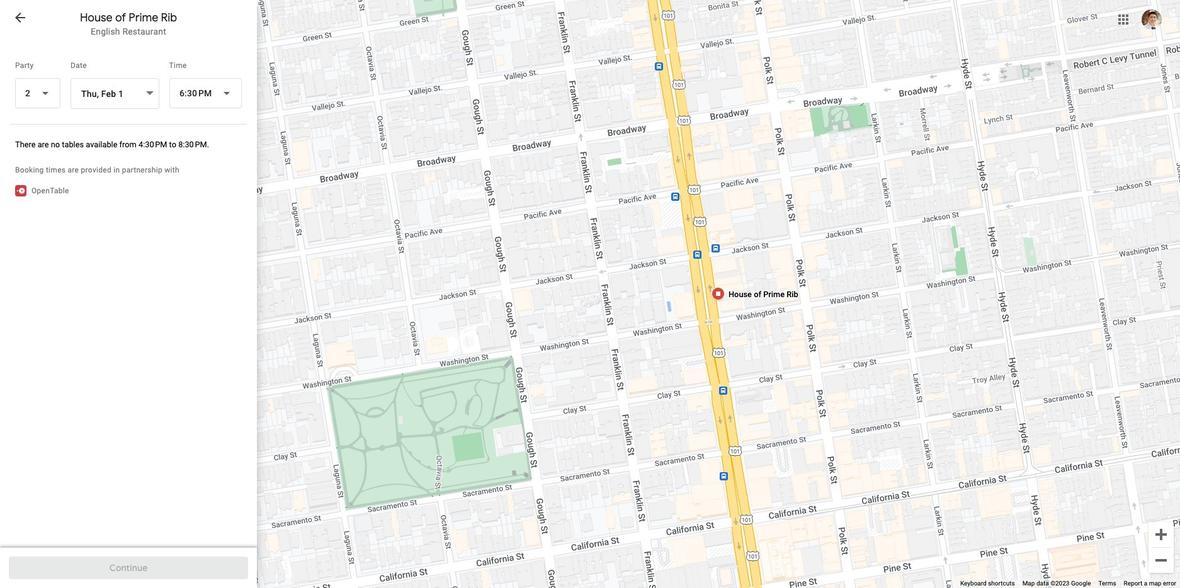 Task type: locate. For each thing, give the bounding box(es) containing it.
None field
[[15, 78, 61, 108], [169, 78, 242, 108], [15, 78, 61, 108], [169, 78, 242, 108]]

opentable image
[[15, 185, 26, 197]]

google account: tommy hong  
(tommy.hong@adept.ai) image
[[1142, 9, 1162, 30]]

heading
[[0, 10, 257, 25]]



Task type: vqa. For each thing, say whether or not it's contained in the screenshot.
heading
yes



Task type: describe. For each thing, give the bounding box(es) containing it.
back image
[[13, 10, 28, 25]]

map region
[[196, 0, 1180, 588]]



